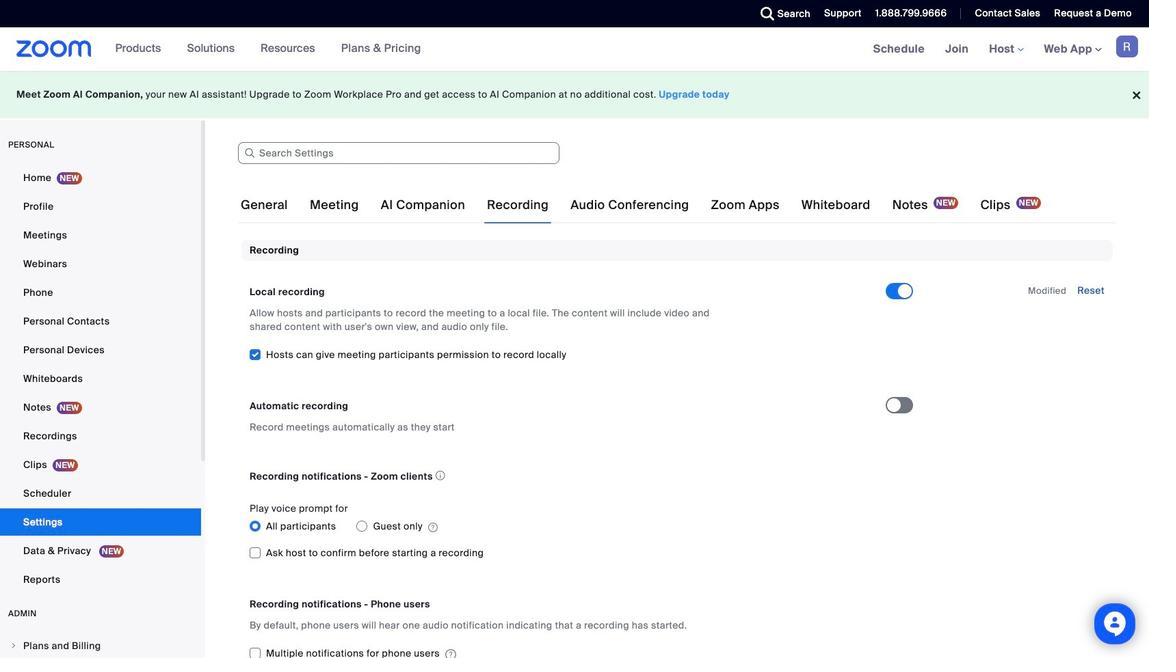 Task type: vqa. For each thing, say whether or not it's contained in the screenshot.
Zoom Logo
yes



Task type: describe. For each thing, give the bounding box(es) containing it.
zoom logo image
[[16, 40, 91, 57]]

right image
[[10, 642, 18, 651]]

Search Settings text field
[[238, 142, 560, 164]]

tabs of my account settings page tab list
[[238, 186, 1044, 224]]

profile picture image
[[1117, 36, 1138, 57]]

meetings navigation
[[863, 27, 1149, 72]]

application inside recording element
[[250, 468, 874, 486]]

recording element
[[242, 240, 1113, 659]]



Task type: locate. For each thing, give the bounding box(es) containing it.
banner
[[0, 27, 1149, 72]]

personal menu menu
[[0, 164, 201, 595]]

info outline image
[[436, 468, 446, 485]]

menu item
[[0, 634, 201, 659]]

footer
[[0, 71, 1149, 118]]

application
[[250, 468, 874, 486]]

option group inside recording element
[[250, 516, 886, 538]]

product information navigation
[[105, 27, 432, 71]]

learn more about multiple notifications for phone users image
[[445, 649, 456, 659]]

learn more about guest only image
[[428, 522, 438, 535]]

option group
[[250, 516, 886, 538]]



